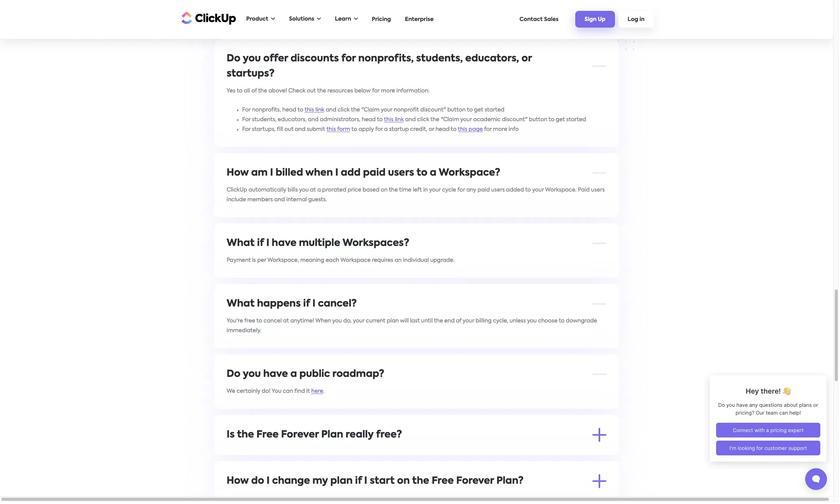 Task type: vqa. For each thing, say whether or not it's contained in the screenshot.
Within
yes



Task type: describe. For each thing, give the bounding box(es) containing it.
this up the for startups, fill out and submit this form to apply for a startup credit, or head to this page for more info
[[384, 117, 394, 122]]

guests.
[[309, 197, 327, 203]]

care
[[403, 496, 416, 501]]

until
[[421, 319, 433, 324]]

1 vertical spatial cycle,
[[446, 496, 461, 501]]

0 horizontal spatial users
[[388, 168, 415, 178]]

sure!
[[237, 450, 249, 455]]

do for do you offer discounts for nonprofits, students, educators, or startups?
[[227, 54, 241, 64]]

paid inside clickup automatically bills you at a prorated price based on the time left in your cycle for any paid users added to your workspace. paid users include members and internal guests.
[[478, 187, 490, 193]]

a left team,
[[284, 496, 288, 501]]

i right am
[[270, 168, 273, 178]]

by
[[272, 459, 279, 465]]

0 horizontal spatial plan
[[322, 431, 344, 440]]

you right unless
[[527, 319, 537, 324]]

satisfied
[[410, 3, 433, 8]]

in inside clickup automatically bills you at a prorated price based on the time left in your cycle for any paid users added to your workspace. paid users include members and internal guests.
[[424, 187, 428, 193]]

include
[[227, 197, 246, 203]]

plans.
[[353, 459, 369, 465]]

when
[[306, 168, 333, 178]]

up
[[598, 17, 606, 22]]

log in link
[[619, 11, 654, 28]]

what if i have multiple workspaces?
[[227, 239, 410, 248]]

prorated
[[323, 187, 347, 193]]

you're
[[227, 319, 243, 324]]

1 vertical spatial billing
[[352, 496, 368, 501]]

2 vertical spatial if
[[355, 477, 362, 487]]

details.
[[501, 496, 520, 501]]

1 vertical spatial more
[[493, 127, 508, 132]]

of down startups?
[[252, 88, 257, 94]]

immediately.
[[227, 328, 262, 334]]

a inside clickup automatically bills you at a prorated price based on the time left in your cycle for any paid users added to your workspace. paid users include members and internal guests.
[[318, 187, 321, 193]]

100%
[[256, 3, 271, 8]]

of inside for sure! this is so much more than a trial. the free forever plan offers an unmatched level of functionality compared to other "freemium" apps. we do this by making money on our paid plans.
[[468, 450, 474, 455]]

created
[[261, 496, 283, 501]]

than
[[306, 450, 319, 455]]

1 horizontal spatial discount"
[[502, 117, 528, 122]]

1 vertical spatial click
[[417, 117, 430, 122]]

if
[[336, 3, 340, 8]]

you inside we have a 100% satisfaction guarantee. if for any reason, you're not satisfied with your purchase, simply let us know within 30 days and we'll be happy to issue you a full refund.
[[275, 12, 285, 18]]

1 horizontal spatial link
[[395, 117, 404, 122]]

per
[[258, 258, 267, 263]]

0 horizontal spatial get
[[474, 107, 484, 113]]

1 vertical spatial head
[[362, 117, 376, 122]]

do,
[[344, 319, 352, 324]]

contact
[[520, 17, 543, 22]]

log in
[[628, 17, 645, 22]]

sign
[[585, 17, 597, 22]]

the inside you're free to cancel at anytime! when you do, your current plan will last until the end of your billing cycle, unless you choose to downgrade immediately.
[[434, 319, 443, 324]]

change
[[272, 477, 310, 487]]

30
[[555, 3, 562, 8]]

product
[[246, 16, 268, 22]]

educators, inside the do you offer discounts for nonprofits, students, educators, or startups?
[[466, 54, 520, 64]]

contact sales
[[520, 17, 559, 22]]

unmatched
[[422, 450, 454, 455]]

and inside clickup automatically bills you at a prorated price based on the time left in your cycle for any paid users added to your workspace. paid users include members and internal guests.
[[275, 197, 285, 203]]

startups,
[[252, 127, 276, 132]]

to inside for sure! this is so much more than a trial. the free forever plan offers an unmatched level of functionality compared to other "freemium" apps. we do this by making money on our paid plans.
[[540, 450, 546, 455]]

plan inside for sure! this is so much more than a trial. the free forever plan offers an unmatched level of functionality compared to other "freemium" apps. we do this by making money on our paid plans.
[[384, 450, 396, 455]]

do!
[[262, 389, 271, 394]]

0 vertical spatial paid
[[363, 168, 386, 178]]

i up created on the bottom left of the page
[[267, 477, 270, 487]]

for for for sure! this is so much more than a trial. the free forever plan offers an unmatched level of functionality compared to other "freemium" apps. we do this by making money on our paid plans.
[[227, 450, 235, 455]]

1 horizontal spatial users
[[492, 187, 505, 193]]

0 horizontal spatial forever
[[281, 431, 319, 440]]

offer
[[264, 54, 288, 64]]

0 horizontal spatial is
[[252, 258, 256, 263]]

this left page
[[458, 127, 468, 132]]

1 horizontal spatial all
[[424, 496, 430, 501]]

students, inside the do you offer discounts for nonprofits, students, educators, or startups?
[[417, 54, 463, 64]]

on inside for sure! this is so much more than a trial. the free forever plan offers an unmatched level of functionality compared to other "freemium" apps. we do this by making money on our paid plans.
[[321, 459, 328, 465]]

refund.
[[300, 12, 319, 18]]

1 vertical spatial have
[[272, 239, 297, 248]]

1 horizontal spatial button
[[529, 117, 548, 122]]

apply
[[359, 127, 374, 132]]

payment is per workspace, meaning each workspace requires an individual upgrade.
[[227, 258, 455, 263]]

do you have a public roadmap?
[[227, 370, 385, 380]]

for sure! this is so much more than a trial. the free forever plan offers an unmatched level of functionality compared to other "freemium" apps. we do this by making money on our paid plans.
[[227, 450, 594, 465]]

0 vertical spatial if
[[257, 239, 264, 248]]

2 vertical spatial have
[[264, 370, 288, 380]]

time
[[399, 187, 412, 193]]

solutions
[[289, 16, 314, 22]]

your inside we have a 100% satisfaction guarantee. if for any reason, you're not satisfied with your purchase, simply let us know within 30 days and we'll be happy to issue you a full refund.
[[447, 3, 459, 8]]

discounts
[[291, 54, 339, 64]]

i left add
[[336, 168, 339, 178]]

we inside for sure! this is so much more than a trial. the free forever plan offers an unmatched level of functionality compared to other "freemium" apps. we do this by making money on our paid plans.
[[243, 459, 251, 465]]

meaning
[[301, 258, 325, 263]]

0 horizontal spatial started
[[485, 107, 505, 113]]

much
[[275, 450, 290, 455]]

internal
[[286, 197, 307, 203]]

workspace?
[[439, 168, 501, 178]]

we certainly do! you can find it here .
[[227, 389, 325, 394]]

1 vertical spatial students,
[[252, 117, 277, 122]]

pricing link
[[368, 13, 395, 26]]

how for how am i billed when i add paid users to a workspace?
[[227, 168, 249, 178]]

days
[[563, 3, 576, 8]]

have inside we have a 100% satisfaction guarantee. if for any reason, you're not satisfied with your purchase, simply let us know within 30 days and we'll be happy to issue you a full refund.
[[237, 3, 250, 8]]

your right do,
[[353, 319, 365, 324]]

for inside we have a 100% satisfaction guarantee. if for any reason, you're not satisfied with your purchase, simply let us know within 30 days and we'll be happy to issue you a full refund.
[[341, 3, 349, 8]]

1 vertical spatial do
[[251, 477, 264, 487]]

members
[[248, 197, 273, 203]]

workspace,
[[268, 258, 299, 263]]

you left do,
[[333, 319, 342, 324]]

this link link for for students, educators, and administrators, head to
[[384, 117, 404, 122]]

2 horizontal spatial users
[[592, 187, 605, 193]]

free for much
[[350, 450, 361, 455]]

this link link for for nonprofits, head to
[[305, 107, 325, 113]]

forever for than
[[363, 450, 383, 455]]

do you offer discounts for nonprofits, students, educators, or startups?
[[227, 54, 532, 79]]

for right apply
[[376, 127, 383, 132]]

2 vertical spatial head
[[436, 127, 450, 132]]

and left submit
[[295, 127, 306, 132]]

how am i billed when i add paid users to a workspace?
[[227, 168, 501, 178]]

what for what if i have multiple workspaces?
[[227, 239, 255, 248]]

0 vertical spatial all
[[244, 88, 250, 94]]

log
[[628, 17, 638, 22]]

enterprise link
[[401, 13, 438, 26]]

1 vertical spatial out
[[285, 127, 294, 132]]

contact sales button
[[516, 13, 563, 26]]

trial.
[[325, 450, 337, 455]]

you're free to cancel at anytime! when you do, your current plan will last until the end of your billing cycle, unless you choose to downgrade immediately.
[[227, 319, 598, 334]]

cycle, inside you're free to cancel at anytime! when you do, your current plan will last until the end of your billing cycle, unless you choose to downgrade immediately.
[[493, 319, 509, 324]]

1 vertical spatial started
[[567, 117, 587, 122]]

so
[[267, 450, 273, 455]]

how for how do i change my plan if i start on the free forever plan?
[[227, 477, 249, 487]]

when
[[316, 319, 331, 324]]

1 vertical spatial nonprofits,
[[252, 107, 281, 113]]

submit
[[307, 127, 325, 132]]

paid
[[578, 187, 590, 193]]

reason,
[[361, 3, 381, 8]]

of right care
[[417, 496, 422, 501]]

and left the payment
[[463, 496, 473, 501]]

public
[[300, 370, 330, 380]]

0 vertical spatial discount"
[[421, 107, 446, 113]]

free?
[[376, 431, 402, 440]]

on for based
[[381, 187, 388, 193]]

1 vertical spatial educators,
[[278, 117, 307, 122]]

guarantee.
[[305, 3, 335, 8]]

for right below
[[372, 88, 380, 94]]

a left 100%
[[251, 3, 255, 8]]

your left cycle
[[429, 187, 441, 193]]

automatically
[[249, 187, 287, 193]]

money
[[301, 459, 320, 465]]

form
[[338, 127, 351, 132]]

last
[[410, 319, 420, 324]]

1 horizontal spatial out
[[307, 88, 316, 94]]

sales
[[544, 17, 559, 22]]

a right built
[[329, 496, 332, 501]]

what for what happens if i cancel?
[[227, 299, 255, 309]]

for for for nonprofits, head to this link and click the "claim your nonprofit discount" button to get started
[[242, 107, 251, 113]]

downgrade
[[566, 319, 598, 324]]

"freemium"
[[563, 450, 594, 455]]

with
[[434, 3, 446, 8]]

we for we certainly do! you can find it here .
[[227, 389, 236, 394]]

making
[[280, 459, 300, 465]]

is inside for sure! this is so much more than a trial. the free forever plan offers an unmatched level of functionality compared to other "freemium" apps. we do this by making money on our paid plans.
[[262, 450, 266, 455]]

product button
[[242, 11, 279, 27]]

credit,
[[411, 127, 428, 132]]

area
[[369, 496, 382, 501]]

roadmap?
[[333, 370, 385, 380]]

0 vertical spatial free
[[257, 431, 279, 440]]

take
[[390, 496, 402, 501]]

cancel?
[[318, 299, 357, 309]]

end
[[445, 319, 455, 324]]

offers
[[397, 450, 413, 455]]

1 vertical spatial or
[[429, 127, 435, 132]]

0 horizontal spatial plan
[[331, 477, 353, 487]]



Task type: locate. For each thing, give the bounding box(es) containing it.
will
[[400, 319, 409, 324]]

payment
[[475, 496, 499, 501]]

resources
[[328, 88, 353, 94]]

within
[[537, 3, 553, 8]]

forever up plans.
[[363, 450, 383, 455]]

0 horizontal spatial students,
[[252, 117, 277, 122]]

all
[[244, 88, 250, 94], [424, 496, 430, 501]]

1 what from the top
[[227, 239, 255, 248]]

your right with on the top right
[[447, 3, 459, 8]]

0 horizontal spatial head
[[283, 107, 297, 113]]

you
[[275, 12, 285, 18], [243, 54, 261, 64], [299, 187, 309, 193], [333, 319, 342, 324], [527, 319, 537, 324], [243, 370, 261, 380]]

of inside you're free to cancel at anytime! when you do, your current plan will last until the end of your billing cycle, unless you choose to downgrade immediately.
[[456, 319, 462, 324]]

for nonprofits, head to this link and click the "claim your nonprofit discount" button to get started
[[242, 107, 505, 113]]

more up making
[[291, 450, 305, 455]]

be
[[227, 12, 234, 18]]

is
[[227, 431, 235, 440]]

of right end
[[456, 319, 462, 324]]

0 horizontal spatial an
[[395, 258, 402, 263]]

have up workspace,
[[272, 239, 297, 248]]

yes to all of the above! check out the resources below for more information:
[[227, 88, 430, 94]]

do up you've
[[251, 477, 264, 487]]

requires
[[372, 258, 394, 263]]

left
[[413, 187, 422, 193]]

for up "resources"
[[342, 54, 356, 64]]

this inside for sure! this is so much more than a trial. the free forever plan offers an unmatched level of functionality compared to other "freemium" apps. we do this by making money on our paid plans.
[[261, 459, 271, 465]]

do for do you have a public roadmap?
[[227, 370, 241, 380]]

this up submit
[[305, 107, 314, 113]]

1 vertical spatial paid
[[478, 187, 490, 193]]

full
[[291, 12, 299, 18]]

2 horizontal spatial head
[[436, 127, 450, 132]]

how do i change my plan if i start on the free forever plan?
[[227, 477, 524, 487]]

paid down the
[[340, 459, 352, 465]]

we left "certainly"
[[227, 389, 236, 394]]

nonprofits, inside the do you offer discounts for nonprofits, students, educators, or startups?
[[359, 54, 414, 64]]

2 what from the top
[[227, 299, 255, 309]]

and down automatically
[[275, 197, 285, 203]]

you up startups?
[[243, 54, 261, 64]]

and up submit
[[308, 117, 319, 122]]

0 horizontal spatial if
[[257, 239, 264, 248]]

0 horizontal spatial link
[[316, 107, 325, 113]]

0 horizontal spatial paid
[[340, 459, 352, 465]]

you inside clickup automatically bills you at a prorated price based on the time left in your cycle for any paid users added to your workspace. paid users include members and internal guests.
[[299, 187, 309, 193]]

1 horizontal spatial "claim
[[441, 117, 459, 122]]

what up the 'payment'
[[227, 239, 255, 248]]

for startups, fill out and submit this form to apply for a startup credit, or head to this page for more info
[[242, 127, 519, 132]]

1 horizontal spatial cycle,
[[493, 319, 509, 324]]

in
[[640, 17, 645, 22], [424, 187, 428, 193]]

for down academic
[[485, 127, 492, 132]]

and left we'll at the top
[[577, 3, 588, 8]]

in inside log in link
[[640, 17, 645, 22]]

0 vertical spatial plan
[[387, 319, 399, 324]]

if down plans.
[[355, 477, 362, 487]]

nonprofits,
[[359, 54, 414, 64], [252, 107, 281, 113]]

i up workspace,
[[267, 239, 270, 248]]

2 horizontal spatial on
[[397, 477, 410, 487]]

for inside the do you offer discounts for nonprofits, students, educators, or startups?
[[342, 54, 356, 64]]

my
[[313, 477, 328, 487]]

an
[[395, 258, 402, 263], [414, 450, 421, 455]]

academic
[[474, 117, 501, 122]]

billing left unless
[[476, 319, 492, 324]]

more inside for sure! this is so much more than a trial. the free forever plan offers an unmatched level of functionality compared to other "freemium" apps. we do this by making money on our paid plans.
[[291, 450, 305, 455]]

multiple
[[299, 239, 341, 248]]

cycle,
[[493, 319, 509, 324], [446, 496, 461, 501]]

2 how from the top
[[227, 477, 249, 487]]

fill
[[277, 127, 283, 132]]

other
[[547, 450, 562, 455]]

paid inside for sure! this is so much more than a trial. the free forever plan offers an unmatched level of functionality compared to other "freemium" apps. we do this by making money on our paid plans.
[[340, 459, 352, 465]]

this link link up startup
[[384, 117, 404, 122]]

click up administrators,
[[338, 107, 350, 113]]

1 horizontal spatial this link link
[[384, 117, 404, 122]]

have up happy
[[237, 3, 250, 8]]

nonprofit
[[394, 107, 419, 113]]

do up "certainly"
[[227, 370, 241, 380]]

1 horizontal spatial click
[[417, 117, 430, 122]]

for inside clickup automatically bills you at a prorated price based on the time left in your cycle for any paid users added to your workspace. paid users include members and internal guests.
[[458, 187, 465, 193]]

0 vertical spatial forever
[[281, 431, 319, 440]]

1 do from the top
[[227, 54, 241, 64]]

how up the 'once'
[[227, 477, 249, 487]]

anytime!
[[291, 319, 315, 324]]

at right cancel
[[283, 319, 289, 324]]

1 vertical spatial in
[[424, 187, 428, 193]]

on up care
[[397, 477, 410, 487]]

and inside we have a 100% satisfaction guarantee. if for any reason, you're not satisfied with your purchase, simply let us know within 30 days and we'll be happy to issue you a full refund.
[[577, 3, 588, 8]]

you up "certainly"
[[243, 370, 261, 380]]

0 horizontal spatial nonprofits,
[[252, 107, 281, 113]]

billing left area
[[352, 496, 368, 501]]

free up so
[[257, 431, 279, 440]]

0 vertical spatial billing
[[476, 319, 492, 324]]

0 horizontal spatial more
[[291, 450, 305, 455]]

2 vertical spatial paid
[[340, 459, 352, 465]]

a left startup
[[384, 127, 388, 132]]

1 horizontal spatial at
[[310, 187, 316, 193]]

and up administrators,
[[326, 107, 337, 113]]

we down sure!
[[243, 459, 251, 465]]

1 horizontal spatial plan
[[387, 319, 399, 324]]

forever up than
[[281, 431, 319, 440]]

plan,
[[431, 496, 445, 501]]

link up submit
[[316, 107, 325, 113]]

1 vertical spatial an
[[414, 450, 421, 455]]

to inside we have a 100% satisfaction guarantee. if for any reason, you're not satisfied with your purchase, simply let us know within 30 days and we'll be happy to issue you a full refund.
[[254, 12, 259, 18]]

issue
[[261, 12, 274, 18]]

your right end
[[463, 319, 475, 324]]

0 vertical spatial on
[[381, 187, 388, 193]]

cycle, left unless
[[493, 319, 509, 324]]

0 vertical spatial or
[[522, 54, 532, 64]]

1 vertical spatial free
[[350, 450, 361, 455]]

head right credit,
[[436, 127, 450, 132]]

satisfaction
[[272, 3, 304, 8]]

free up plans.
[[350, 450, 361, 455]]

a left full
[[286, 12, 289, 18]]

the
[[339, 450, 348, 455]]

discount" up the info
[[502, 117, 528, 122]]

any inside clickup automatically bills you at a prorated price based on the time left in your cycle for any paid users added to your workspace. paid users include members and internal guests.
[[467, 187, 477, 193]]

0 vertical spatial educators,
[[466, 54, 520, 64]]

1 vertical spatial if
[[303, 299, 310, 309]]

we inside we have a 100% satisfaction guarantee. if for any reason, you're not satisfied with your purchase, simply let us know within 30 days and we'll be happy to issue you a full refund.
[[227, 3, 236, 8]]

any inside we have a 100% satisfaction guarantee. if for any reason, you're not satisfied with your purchase, simply let us know within 30 days and we'll be happy to issue you a full refund.
[[350, 3, 360, 8]]

this left form
[[327, 127, 336, 132]]

on inside clickup automatically bills you at a prorated price based on the time left in your cycle for any paid users added to your workspace. paid users include members and internal guests.
[[381, 187, 388, 193]]

0 horizontal spatial button
[[448, 107, 466, 113]]

0 vertical spatial more
[[381, 88, 395, 94]]

plan left will
[[387, 319, 399, 324]]

1 horizontal spatial on
[[381, 187, 388, 193]]

bills
[[288, 187, 298, 193]]

0 vertical spatial how
[[227, 168, 249, 178]]

choose
[[538, 319, 558, 324]]

once
[[227, 496, 241, 501]]

1 horizontal spatial billing
[[476, 319, 492, 324]]

any
[[350, 3, 360, 8], [467, 187, 477, 193]]

0 horizontal spatial on
[[321, 459, 328, 465]]

sign up
[[585, 17, 606, 22]]

clickup automatically bills you at a prorated price based on the time left in your cycle for any paid users added to your workspace. paid users include members and internal guests.
[[227, 187, 605, 203]]

an right the offers
[[414, 450, 421, 455]]

this link link up submit
[[305, 107, 325, 113]]

free for plan
[[432, 477, 454, 487]]

"claim up apply
[[362, 107, 380, 113]]

more up for nonprofits, head to this link and click the "claim your nonprofit discount" button to get started
[[381, 88, 395, 94]]

in right log
[[640, 17, 645, 22]]

1 vertical spatial how
[[227, 477, 249, 487]]

forever for i
[[457, 477, 494, 487]]

we
[[306, 496, 314, 501]]

2 horizontal spatial if
[[355, 477, 362, 487]]

the inside clickup automatically bills you at a prorated price based on the time left in your cycle for any paid users added to your workspace. paid users include members and internal guests.
[[389, 187, 398, 193]]

1 vertical spatial all
[[424, 496, 430, 501]]

your left "workspace."
[[533, 187, 544, 193]]

0 vertical spatial any
[[350, 3, 360, 8]]

individual
[[403, 258, 429, 263]]

1 horizontal spatial an
[[414, 450, 421, 455]]

i left "start" at left
[[365, 477, 368, 487]]

your up this page link
[[461, 117, 472, 122]]

upgrade.
[[431, 258, 455, 263]]

for students, educators, and administrators, head to this link and click the "claim your academic discount" button to get started
[[242, 117, 587, 122]]

1 vertical spatial is
[[262, 450, 266, 455]]

on for start
[[397, 477, 410, 487]]

you inside the do you offer discounts for nonprofits, students, educators, or startups?
[[243, 54, 261, 64]]

0 horizontal spatial or
[[429, 127, 435, 132]]

0 vertical spatial click
[[338, 107, 350, 113]]

1 horizontal spatial if
[[303, 299, 310, 309]]

do inside the do you offer discounts for nonprofits, students, educators, or startups?
[[227, 54, 241, 64]]

is left so
[[262, 450, 266, 455]]

1 horizontal spatial any
[[467, 187, 477, 193]]

a up guests.
[[318, 187, 321, 193]]

level
[[455, 450, 467, 455]]

forever inside for sure! this is so much more than a trial. the free forever plan offers an unmatched level of functionality compared to other "freemium" apps. we do this by making money on our paid plans.
[[363, 450, 383, 455]]

you've
[[243, 496, 260, 501]]

and down nonprofit
[[405, 117, 416, 122]]

1 horizontal spatial more
[[381, 88, 395, 94]]

0 vertical spatial in
[[640, 17, 645, 22]]

billing
[[476, 319, 492, 324], [352, 496, 368, 501]]

0 horizontal spatial billing
[[352, 496, 368, 501]]

2 horizontal spatial paid
[[478, 187, 490, 193]]

do inside for sure! this is so much more than a trial. the free forever plan offers an unmatched level of functionality compared to other "freemium" apps. we do this by making money on our paid plans.
[[253, 459, 260, 465]]

this left by
[[261, 459, 271, 465]]

any down workspace?
[[467, 187, 477, 193]]

"claim
[[362, 107, 380, 113], [441, 117, 459, 122]]

happens
[[257, 299, 301, 309]]

free inside for sure! this is so much more than a trial. the free forever plan offers an unmatched level of functionality compared to other "freemium" apps. we do this by making money on our paid plans.
[[350, 450, 361, 455]]

an inside for sure! this is so much more than a trial. the free forever plan offers an unmatched level of functionality compared to other "freemium" apps. we do this by making money on our paid plans.
[[414, 450, 421, 455]]

a inside for sure! this is so much more than a trial. the free forever plan offers an unmatched level of functionality compared to other "freemium" apps. we do this by making money on our paid plans.
[[321, 450, 324, 455]]

1 horizontal spatial forever
[[363, 450, 383, 455]]

information:
[[397, 88, 430, 94]]

workspaces?
[[343, 239, 410, 248]]

happy
[[235, 12, 252, 18]]

0 horizontal spatial discount"
[[421, 107, 446, 113]]

1 vertical spatial get
[[556, 117, 565, 122]]

info
[[509, 127, 519, 132]]

above!
[[269, 88, 287, 94]]

at inside clickup automatically bills you at a prorated price based on the time left in your cycle for any paid users added to your workspace. paid users include members and internal guests.
[[310, 187, 316, 193]]

this form link
[[327, 127, 351, 132]]

1 vertical spatial "claim
[[441, 117, 459, 122]]

at for i
[[283, 319, 289, 324]]

am
[[251, 168, 268, 178]]

let
[[506, 3, 513, 8]]

2 vertical spatial forever
[[457, 477, 494, 487]]

cycle
[[442, 187, 457, 193]]

0 horizontal spatial "claim
[[362, 107, 380, 113]]

all left plan, on the right of page
[[424, 496, 430, 501]]

our
[[329, 459, 338, 465]]

this
[[305, 107, 314, 113], [384, 117, 394, 122], [327, 127, 336, 132], [458, 127, 468, 132], [261, 459, 271, 465]]

plan left the offers
[[384, 450, 396, 455]]

all right yes on the left top
[[244, 88, 250, 94]]

2 do from the top
[[227, 370, 241, 380]]

0 vertical spatial this link link
[[305, 107, 325, 113]]

1 horizontal spatial or
[[522, 54, 532, 64]]

more left the info
[[493, 127, 508, 132]]

0 vertical spatial plan
[[322, 431, 344, 440]]

0 vertical spatial students,
[[417, 54, 463, 64]]

for for for startups, fill out and submit this form to apply for a startup credit, or head to this page for more info
[[242, 127, 251, 132]]

compared
[[511, 450, 539, 455]]

on right based
[[381, 187, 388, 193]]

at inside you're free to cancel at anytime! when you do, your current plan will last until the end of your billing cycle, unless you choose to downgrade immediately.
[[283, 319, 289, 324]]

0 vertical spatial an
[[395, 258, 402, 263]]

out right check
[[307, 88, 316, 94]]

0 horizontal spatial out
[[285, 127, 294, 132]]

1 vertical spatial we
[[227, 389, 236, 394]]

is left "per"
[[252, 258, 256, 263]]

users up time
[[388, 168, 415, 178]]

or inside the do you offer discounts for nonprofits, students, educators, or startups?
[[522, 54, 532, 64]]

team,
[[289, 496, 305, 501]]

i up the when
[[313, 299, 316, 309]]

if up anytime!
[[303, 299, 310, 309]]

do
[[253, 459, 260, 465], [251, 477, 264, 487]]

discount" up for students, educators, and administrators, head to this link and click the "claim your academic discount" button to get started
[[421, 107, 446, 113]]

administrators,
[[320, 117, 361, 122]]

for right if
[[341, 3, 349, 8]]

a up can
[[291, 370, 297, 380]]

handy
[[334, 496, 351, 501]]

click
[[338, 107, 350, 113], [417, 117, 430, 122]]

any left reason,
[[350, 3, 360, 8]]

2 horizontal spatial forever
[[457, 477, 494, 487]]

solutions button
[[285, 11, 325, 27]]

of right level
[[468, 450, 474, 455]]

0 horizontal spatial educators,
[[278, 117, 307, 122]]

0 vertical spatial button
[[448, 107, 466, 113]]

0 vertical spatial "claim
[[362, 107, 380, 113]]

0 vertical spatial we
[[227, 3, 236, 8]]

discount"
[[421, 107, 446, 113], [502, 117, 528, 122]]

0 vertical spatial out
[[307, 88, 316, 94]]

clickup image
[[179, 10, 236, 25]]

link up startup
[[395, 117, 404, 122]]

1 how from the top
[[227, 168, 249, 178]]

1 vertical spatial on
[[321, 459, 328, 465]]

head
[[283, 107, 297, 113], [362, 117, 376, 122], [436, 127, 450, 132]]

you right issue
[[275, 12, 285, 18]]

startups?
[[227, 69, 275, 79]]

on left our
[[321, 459, 328, 465]]

billing inside you're free to cancel at anytime! when you do, your current plan will last until the end of your billing cycle, unless you choose to downgrade immediately.
[[476, 319, 492, 324]]

enterprise
[[405, 17, 434, 22]]

1 horizontal spatial in
[[640, 17, 645, 22]]

purchase,
[[460, 3, 486, 8]]

based
[[363, 187, 380, 193]]

1 horizontal spatial nonprofits,
[[359, 54, 414, 64]]

a up clickup automatically bills you at a prorated price based on the time left in your cycle for any paid users added to your workspace. paid users include members and internal guests.
[[430, 168, 437, 178]]

this link link
[[305, 107, 325, 113], [384, 117, 404, 122]]

at for billed
[[310, 187, 316, 193]]

plan up "handy"
[[331, 477, 353, 487]]

we for we have a 100% satisfaction guarantee. if for any reason, you're not satisfied with your purchase, simply let us know within 30 days and we'll be happy to issue you a full refund.
[[227, 3, 236, 8]]

plan?
[[497, 477, 524, 487]]

2 vertical spatial more
[[291, 450, 305, 455]]

do up startups?
[[227, 54, 241, 64]]

to inside clickup automatically bills you at a prorated price based on the time left in your cycle for any paid users added to your workspace. paid users include members and internal guests.
[[526, 187, 531, 193]]

2 horizontal spatial free
[[432, 477, 454, 487]]

1 horizontal spatial head
[[362, 117, 376, 122]]

in right 'left'
[[424, 187, 428, 193]]

0 horizontal spatial all
[[244, 88, 250, 94]]

head down check
[[283, 107, 297, 113]]

1 horizontal spatial free
[[350, 450, 361, 455]]

to
[[254, 12, 259, 18], [237, 88, 243, 94], [298, 107, 304, 113], [467, 107, 473, 113], [377, 117, 383, 122], [549, 117, 555, 122], [352, 127, 358, 132], [451, 127, 457, 132], [417, 168, 428, 178], [526, 187, 531, 193], [257, 319, 263, 324], [559, 319, 565, 324], [540, 450, 546, 455], [383, 496, 389, 501]]

a
[[251, 3, 255, 8], [286, 12, 289, 18], [384, 127, 388, 132], [430, 168, 437, 178], [318, 187, 321, 193], [291, 370, 297, 380], [321, 450, 324, 455], [284, 496, 288, 501], [329, 496, 332, 501]]

for for for students, educators, and administrators, head to this link and click the "claim your academic discount" button to get started
[[242, 117, 251, 122]]

"claim up this page link
[[441, 117, 459, 122]]

users right paid
[[592, 187, 605, 193]]

for right cycle
[[458, 187, 465, 193]]

1 horizontal spatial educators,
[[466, 54, 520, 64]]

0 vertical spatial what
[[227, 239, 255, 248]]

it
[[307, 389, 310, 394]]

how up clickup on the left top
[[227, 168, 249, 178]]

not
[[400, 3, 409, 8]]

plan inside you're free to cancel at anytime! when you do, your current plan will last until the end of your billing cycle, unless you choose to downgrade immediately.
[[387, 319, 399, 324]]

if up "per"
[[257, 239, 264, 248]]

cycle, right plan, on the right of page
[[446, 496, 461, 501]]

have up we certainly do! you can find it here .
[[264, 370, 288, 380]]

once you've created a team, we built a handy billing area to take care of all plan, cycle, and payment details.
[[227, 496, 520, 501]]

paid up based
[[363, 168, 386, 178]]

0 vertical spatial head
[[283, 107, 297, 113]]

for inside for sure! this is so much more than a trial. the free forever plan offers an unmatched level of functionality compared to other "freemium" apps. we do this by making money on our paid plans.
[[227, 450, 235, 455]]

0 horizontal spatial click
[[338, 107, 350, 113]]

your left nonprofit
[[381, 107, 393, 113]]



